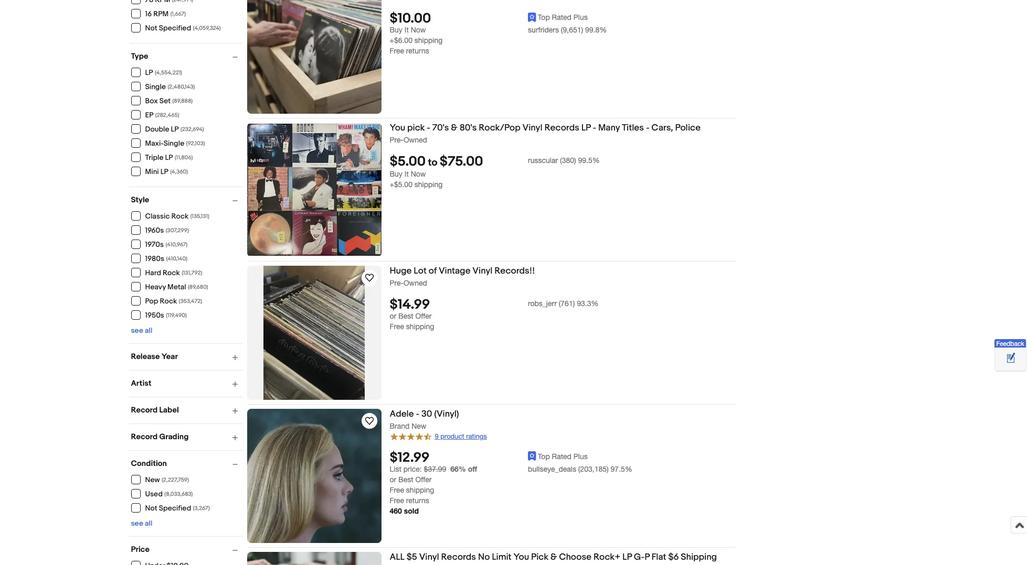 Task type: locate. For each thing, give the bounding box(es) containing it.
0 vertical spatial see all
[[131, 326, 152, 335]]

robs_jerr
[[528, 300, 557, 308]]

1 vertical spatial owned
[[404, 279, 427, 288]]

99.8%
[[585, 26, 607, 34]]

(410,140)
[[166, 256, 187, 262]]

offer
[[416, 312, 432, 321], [416, 476, 432, 484]]

1 horizontal spatial new
[[412, 423, 427, 431]]

0 vertical spatial plus
[[574, 13, 588, 22]]

buy inside russcular (380) 99.5% buy it now +$5.00 shipping
[[390, 170, 403, 179]]

triple lp (11,806)
[[145, 153, 193, 162]]

offer inside 'bullseye_deals (203,185) 97.5% or best offer free shipping free returns 460 sold'
[[416, 476, 432, 484]]

$10.00
[[390, 11, 431, 27]]

or inside the robs_jerr (761) 93.3% or best offer free shipping
[[390, 312, 396, 321]]

adele - 30 (vinyl) brand new
[[390, 409, 459, 431]]

1 vertical spatial offer
[[416, 476, 432, 484]]

buy up +$6.00
[[390, 26, 403, 34]]

huge lot of vintage vinyl records!! image
[[263, 266, 365, 401]]

see up release
[[131, 326, 143, 335]]

best for bullseye_deals (203,185) 97.5% or best offer free shipping free returns 460 sold
[[398, 476, 413, 484]]

2 vertical spatial rock
[[160, 297, 177, 306]]

1 vertical spatial rock
[[163, 269, 180, 278]]

artist
[[131, 379, 151, 389]]

maxi-single (92,103)
[[145, 139, 205, 148]]

double
[[145, 125, 169, 134]]

shipping inside surfriders (9,651) 99.8% +$6.00 shipping free returns
[[415, 36, 443, 45]]

2 now from the top
[[411, 170, 426, 179]]

2 top rated plus from the top
[[538, 453, 588, 461]]

2 specified from the top
[[159, 504, 191, 513]]

no
[[478, 553, 490, 563]]

1 pre- from the top
[[390, 136, 404, 144]]

0 horizontal spatial records
[[441, 553, 476, 563]]

list price: $37.99 66% off
[[390, 465, 477, 474]]

1 horizontal spatial records
[[545, 123, 580, 133]]

1 vertical spatial all
[[145, 519, 152, 528]]

specified down (1,667)
[[159, 24, 191, 33]]

offer for bullseye_deals (203,185) 97.5% or best offer free shipping free returns 460 sold
[[416, 476, 432, 484]]

type
[[131, 51, 148, 61]]

97.5%
[[611, 465, 632, 474]]

many
[[598, 123, 620, 133]]

adele - 30 (vinyl) image
[[247, 409, 381, 544]]

16 rpm (1,667)
[[145, 9, 186, 18]]

1 vertical spatial single
[[164, 139, 184, 148]]

1 horizontal spatial you
[[514, 553, 529, 563]]

vinyl inside you pick - 70's & 80's rock/pop vinyl records lp - many titles - cars, police pre-owned
[[523, 123, 543, 133]]

rated up (9,651)
[[552, 13, 572, 22]]

record for record grading
[[131, 432, 158, 442]]

lp left many
[[582, 123, 591, 133]]

vinyl right $5
[[419, 553, 439, 563]]

1 or from the top
[[390, 312, 396, 321]]

records left no
[[441, 553, 476, 563]]

2 rated from the top
[[552, 453, 572, 461]]

& right 70's
[[451, 123, 458, 133]]

adele
[[390, 409, 414, 420]]

or inside 'bullseye_deals (203,185) 97.5% or best offer free shipping free returns 460 sold'
[[390, 476, 396, 484]]

70's
[[432, 123, 449, 133]]

rock up (307,299)
[[171, 212, 189, 221]]

0 vertical spatial records
[[545, 123, 580, 133]]

see for condition
[[131, 519, 143, 528]]

1 vertical spatial top
[[538, 453, 550, 461]]

rock/pop
[[479, 123, 521, 133]]

0 vertical spatial you
[[390, 123, 405, 133]]

all for condition
[[145, 519, 152, 528]]

2 owned from the top
[[404, 279, 427, 288]]

lp up "mini lp (4,360)"
[[165, 153, 173, 162]]

1 all from the top
[[145, 326, 152, 335]]

specified for rpm
[[159, 24, 191, 33]]

- left 30
[[416, 409, 420, 420]]

you pick - 70's & 80's rock/pop vinyl records lp - many titles - cars, police pre-owned
[[390, 123, 701, 144]]

2 best from the top
[[398, 476, 413, 484]]

- left cars,
[[646, 123, 650, 133]]

1 vertical spatial plus
[[574, 453, 588, 461]]

2 vertical spatial vinyl
[[419, 553, 439, 563]]

vinyl right vintage
[[473, 266, 493, 277]]

1 horizontal spatial vinyl
[[473, 266, 493, 277]]

2 returns from the top
[[406, 497, 429, 505]]

specified down (8,033,683)
[[159, 504, 191, 513]]

pre- up $5.00
[[390, 136, 404, 144]]

plus for $12.99
[[574, 453, 588, 461]]

2 free from the top
[[390, 323, 404, 331]]

- left many
[[593, 123, 596, 133]]

1 vertical spatial now
[[411, 170, 426, 179]]

list
[[390, 465, 402, 474]]

$5.00
[[390, 154, 426, 170]]

2 offer from the top
[[416, 476, 432, 484]]

titles
[[622, 123, 644, 133]]

& inside you pick - 70's & 80's rock/pop vinyl records lp - many titles - cars, police pre-owned
[[451, 123, 458, 133]]

0 horizontal spatial you
[[390, 123, 405, 133]]

0 vertical spatial record
[[131, 406, 158, 416]]

record left label
[[131, 406, 158, 416]]

type button
[[131, 51, 242, 61]]

price:
[[404, 465, 422, 474]]

93.3%
[[577, 300, 599, 308]]

all $5 vinyl records no limit you pick & choose rock+ lp g-p flat $6 shipping heading
[[390, 553, 717, 563]]

buy up +$5.00
[[390, 170, 403, 179]]

1 offer from the top
[[416, 312, 432, 321]]

0 vertical spatial returns
[[406, 47, 429, 55]]

0 vertical spatial &
[[451, 123, 458, 133]]

rated up bullseye_deals
[[552, 453, 572, 461]]

1 buy from the top
[[390, 26, 403, 34]]

or down list
[[390, 476, 396, 484]]

0 vertical spatial single
[[145, 82, 166, 91]]

all $10 vinyl records you pick & choose rock, country+ lp flat $6 shipping image
[[247, 0, 381, 114]]

0 vertical spatial rated
[[552, 13, 572, 22]]

2 record from the top
[[131, 432, 158, 442]]

2 top from the top
[[538, 453, 550, 461]]

single down double lp (232,694)
[[164, 139, 184, 148]]

not for 16
[[145, 24, 157, 33]]

1 specified from the top
[[159, 24, 191, 33]]

watch adele - 30 (vinyl) image
[[363, 415, 376, 428]]

3 free from the top
[[390, 486, 404, 495]]

it
[[405, 26, 409, 34], [405, 170, 409, 179]]

shipping inside the robs_jerr (761) 93.3% or best offer free shipping
[[406, 323, 434, 331]]

rock down 1980s (410,140) in the left top of the page
[[163, 269, 180, 278]]

1 horizontal spatial &
[[551, 553, 557, 563]]

metal
[[167, 283, 186, 292]]

2 or from the top
[[390, 476, 396, 484]]

0 vertical spatial owned
[[404, 136, 427, 144]]

see all button for condition
[[131, 519, 152, 528]]

see all up price
[[131, 519, 152, 528]]

$5
[[407, 553, 417, 563]]

- inside 'adele - 30 (vinyl) brand new'
[[416, 409, 420, 420]]

rated for $10.00
[[552, 13, 572, 22]]

1 vertical spatial returns
[[406, 497, 429, 505]]

shipping down $14.99
[[406, 323, 434, 331]]

0 vertical spatial or
[[390, 312, 396, 321]]

2 not from the top
[[145, 504, 157, 513]]

new up used
[[145, 476, 160, 485]]

lot
[[414, 266, 427, 277]]

0 horizontal spatial &
[[451, 123, 458, 133]]

1 record from the top
[[131, 406, 158, 416]]

2 it from the top
[[405, 170, 409, 179]]

1 vertical spatial buy
[[390, 170, 403, 179]]

huge
[[390, 266, 412, 277]]

0 vertical spatial best
[[398, 312, 413, 321]]

66%
[[451, 465, 466, 474]]

off
[[468, 465, 477, 474]]

2 pre- from the top
[[390, 279, 404, 288]]

see all button down 1950s
[[131, 326, 152, 335]]

record up condition
[[131, 432, 158, 442]]

1 top from the top
[[538, 13, 550, 22]]

1 vertical spatial vinyl
[[473, 266, 493, 277]]

shipping down price:
[[406, 486, 434, 495]]

owned down lot
[[404, 279, 427, 288]]

now up +$6.00
[[411, 26, 426, 34]]

1 vertical spatial it
[[405, 170, 409, 179]]

top for $12.99
[[538, 453, 550, 461]]

1 vertical spatial rated
[[552, 453, 572, 461]]

shipping inside 'bullseye_deals (203,185) 97.5% or best offer free shipping free returns 460 sold'
[[406, 486, 434, 495]]

see all button for style
[[131, 326, 152, 335]]

limit
[[492, 553, 512, 563]]

or
[[390, 312, 396, 321], [390, 476, 396, 484]]

not down used
[[145, 504, 157, 513]]

0 vertical spatial vinyl
[[523, 123, 543, 133]]

(2,480,143)
[[168, 83, 195, 90]]

see all button up price
[[131, 519, 152, 528]]

best inside the robs_jerr (761) 93.3% or best offer free shipping
[[398, 312, 413, 321]]

mini
[[145, 167, 159, 176]]

(119,490)
[[166, 312, 187, 319]]

2 see all button from the top
[[131, 519, 152, 528]]

all down 1950s
[[145, 326, 152, 335]]

russcular (380) 99.5% buy it now +$5.00 shipping
[[390, 157, 600, 189]]

pop rock (353,472)
[[145, 297, 202, 306]]

1 top rated plus from the top
[[538, 13, 588, 22]]

0 vertical spatial specified
[[159, 24, 191, 33]]

1 free from the top
[[390, 47, 404, 55]]

offer down lot
[[416, 312, 432, 321]]

1 best from the top
[[398, 312, 413, 321]]

see for style
[[131, 326, 143, 335]]

&
[[451, 123, 458, 133], [551, 553, 557, 563]]

1 owned from the top
[[404, 136, 427, 144]]

owned down pick
[[404, 136, 427, 144]]

(203,185)
[[578, 465, 609, 474]]

record for record label
[[131, 406, 158, 416]]

see all for style
[[131, 326, 152, 335]]

0 vertical spatial see all button
[[131, 326, 152, 335]]

new down "adele - 30 (vinyl)" heading
[[412, 423, 427, 431]]

1 see from the top
[[131, 326, 143, 335]]

free
[[390, 47, 404, 55], [390, 323, 404, 331], [390, 486, 404, 495], [390, 497, 404, 505]]

sold
[[404, 507, 419, 516]]

0 vertical spatial top rated plus
[[538, 13, 588, 22]]

0 vertical spatial see
[[131, 326, 143, 335]]

rock up the 1950s (119,490)
[[160, 297, 177, 306]]

returns inside surfriders (9,651) 99.8% +$6.00 shipping free returns
[[406, 47, 429, 55]]

vinyl right the rock/pop
[[523, 123, 543, 133]]

1 not from the top
[[145, 24, 157, 33]]

rated for $12.99
[[552, 453, 572, 461]]

1 see all from the top
[[131, 326, 152, 335]]

2 buy from the top
[[390, 170, 403, 179]]

now up +$5.00
[[411, 170, 426, 179]]

2 all from the top
[[145, 519, 152, 528]]

1 vertical spatial specified
[[159, 504, 191, 513]]

records inside you pick - 70's & 80's rock/pop vinyl records lp - many titles - cars, police pre-owned
[[545, 123, 580, 133]]

2 see all from the top
[[131, 519, 152, 528]]

offer inside the robs_jerr (761) 93.3% or best offer free shipping
[[416, 312, 432, 321]]

top for $10.00
[[538, 13, 550, 22]]

shipping down to
[[415, 181, 443, 189]]

lp up "maxi-single (92,103)"
[[171, 125, 179, 134]]

best down price:
[[398, 476, 413, 484]]

0 vertical spatial not
[[145, 24, 157, 33]]

maxi-
[[145, 139, 164, 148]]

1 vertical spatial see all
[[131, 519, 152, 528]]

shipping for russcular (380) 99.5% buy it now +$5.00 shipping
[[415, 181, 443, 189]]

robs_jerr (761) 93.3% or best offer free shipping
[[390, 300, 599, 331]]

owned inside huge lot of vintage vinyl records!! pre-owned
[[404, 279, 427, 288]]

1 vertical spatial pre-
[[390, 279, 404, 288]]

shipping inside russcular (380) 99.5% buy it now +$5.00 shipping
[[415, 181, 443, 189]]

vinyl
[[523, 123, 543, 133], [473, 266, 493, 277], [419, 553, 439, 563]]

0 vertical spatial rock
[[171, 212, 189, 221]]

flat
[[652, 553, 666, 563]]

2 horizontal spatial vinyl
[[523, 123, 543, 133]]

0 vertical spatial it
[[405, 26, 409, 34]]

1 vertical spatial top rated plus
[[538, 453, 588, 461]]

(4,554,221)
[[155, 69, 182, 76]]

offer down list price: $37.99 66% off
[[416, 476, 432, 484]]

0 vertical spatial top
[[538, 13, 550, 22]]

0 vertical spatial pre-
[[390, 136, 404, 144]]

1 plus from the top
[[574, 13, 588, 22]]

1 returns from the top
[[406, 47, 429, 55]]

records up (380)
[[545, 123, 580, 133]]

single
[[145, 82, 166, 91], [164, 139, 184, 148]]

1 vertical spatial best
[[398, 476, 413, 484]]

you inside you pick - 70's & 80's rock/pop vinyl records lp - many titles - cars, police pre-owned
[[390, 123, 405, 133]]

condition button
[[131, 459, 242, 469]]

top right top rated plus image
[[538, 453, 550, 461]]

1 vertical spatial &
[[551, 553, 557, 563]]

plus up (9,651)
[[574, 13, 588, 22]]

& right pick
[[551, 553, 557, 563]]

1980s
[[145, 255, 164, 264]]

9
[[435, 433, 439, 441]]

0 vertical spatial offer
[[416, 312, 432, 321]]

rock
[[171, 212, 189, 221], [163, 269, 180, 278], [160, 297, 177, 306]]

1 vertical spatial you
[[514, 553, 529, 563]]

2 see from the top
[[131, 519, 143, 528]]

(9,651)
[[561, 26, 583, 34]]

you pick - 70's & 80's rock/pop vinyl records lp - many titles - cars, police heading
[[390, 123, 701, 133]]

single up box at the top of the page
[[145, 82, 166, 91]]

all up price
[[145, 519, 152, 528]]

new (2,227,759)
[[145, 476, 189, 485]]

1960s (307,299)
[[145, 226, 189, 235]]

1 vertical spatial see all button
[[131, 519, 152, 528]]

owned inside you pick - 70's & 80's rock/pop vinyl records lp - many titles - cars, police pre-owned
[[404, 136, 427, 144]]

it up +$6.00
[[405, 26, 409, 34]]

1 vertical spatial records
[[441, 553, 476, 563]]

all
[[145, 326, 152, 335], [145, 519, 152, 528]]

you
[[390, 123, 405, 133], [514, 553, 529, 563]]

0 vertical spatial now
[[411, 26, 426, 34]]

1 see all button from the top
[[131, 326, 152, 335]]

single (2,480,143)
[[145, 82, 195, 91]]

returns down +$6.00
[[406, 47, 429, 55]]

plus up (203,185)
[[574, 453, 588, 461]]

top right top rated plus icon
[[538, 13, 550, 22]]

all $5 vinyl records no limit you pick & choose rock+ lp g-p flat $6 shipping
[[390, 553, 717, 563]]

see all
[[131, 326, 152, 335], [131, 519, 152, 528]]

see all down 1950s
[[131, 326, 152, 335]]

1 vertical spatial or
[[390, 476, 396, 484]]

rock for hard rock
[[163, 269, 180, 278]]

record grading
[[131, 432, 189, 442]]

heavy
[[145, 283, 166, 292]]

$5.00 to $75.00
[[390, 154, 483, 170]]

best for robs_jerr (761) 93.3% or best offer free shipping
[[398, 312, 413, 321]]

1 vertical spatial new
[[145, 476, 160, 485]]

best inside 'bullseye_deals (203,185) 97.5% or best offer free shipping free returns 460 sold'
[[398, 476, 413, 484]]

top rated plus up (9,651)
[[538, 13, 588, 22]]

top rated plus
[[538, 13, 588, 22], [538, 453, 588, 461]]

1 rated from the top
[[552, 13, 572, 22]]

it up +$5.00
[[405, 170, 409, 179]]

0 vertical spatial buy
[[390, 26, 403, 34]]

1 vertical spatial not
[[145, 504, 157, 513]]

(232,694)
[[181, 126, 204, 133]]

1 vertical spatial record
[[131, 432, 158, 442]]

not down 16 at the top left of the page
[[145, 24, 157, 33]]

pre- down huge
[[390, 279, 404, 288]]

not specified (4,059,324)
[[145, 24, 221, 33]]

shipping for robs_jerr (761) 93.3% or best offer free shipping
[[406, 323, 434, 331]]

see up price
[[131, 519, 143, 528]]

or down huge
[[390, 312, 396, 321]]

(8,033,683)
[[164, 491, 193, 498]]

best down huge
[[398, 312, 413, 321]]

0 horizontal spatial new
[[145, 476, 160, 485]]

0 vertical spatial new
[[412, 423, 427, 431]]

1 vertical spatial see
[[131, 519, 143, 528]]

returns up sold
[[406, 497, 429, 505]]

offer for robs_jerr (761) 93.3% or best offer free shipping
[[416, 312, 432, 321]]

top rated plus up bullseye_deals
[[538, 453, 588, 461]]

1980s (410,140)
[[145, 255, 187, 264]]

shipping down buy it now
[[415, 36, 443, 45]]

2 plus from the top
[[574, 453, 588, 461]]

99.5%
[[578, 157, 600, 165]]

vinyl inside huge lot of vintage vinyl records!! pre-owned
[[473, 266, 493, 277]]

0 vertical spatial all
[[145, 326, 152, 335]]



Task type: describe. For each thing, give the bounding box(es) containing it.
g-
[[634, 553, 645, 563]]

16
[[145, 9, 152, 18]]

0 horizontal spatial vinyl
[[419, 553, 439, 563]]

rock for pop rock
[[160, 297, 177, 306]]

bullseye_deals
[[528, 465, 576, 474]]

artist button
[[131, 379, 242, 389]]

ep
[[145, 111, 154, 120]]

4 free from the top
[[390, 497, 404, 505]]

rock+
[[594, 553, 621, 563]]

not specified (3,267)
[[145, 504, 210, 513]]

grading
[[159, 432, 189, 442]]

you pick - 70's & 80's rock/pop vinyl records lp - many titles - cars, police link
[[390, 123, 736, 135]]

see all for condition
[[131, 519, 152, 528]]

pre- inside you pick - 70's & 80's rock/pop vinyl records lp - many titles - cars, police pre-owned
[[390, 136, 404, 144]]

(92,103)
[[186, 140, 205, 147]]

shipping for bullseye_deals (203,185) 97.5% or best offer free shipping free returns 460 sold
[[406, 486, 434, 495]]

or for bullseye_deals (203,185) 97.5% or best offer free shipping free returns 460 sold
[[390, 476, 396, 484]]

release year button
[[131, 352, 242, 362]]

- left 70's
[[427, 123, 430, 133]]

buy it now
[[390, 26, 426, 34]]

460
[[390, 507, 402, 516]]

1950s
[[145, 311, 164, 320]]

(89,888)
[[172, 98, 193, 104]]

huge lot of vintage vinyl records!! pre-owned
[[390, 266, 535, 288]]

to
[[428, 157, 438, 169]]

new inside 'adele - 30 (vinyl) brand new'
[[412, 423, 427, 431]]

1 now from the top
[[411, 26, 426, 34]]

bullseye_deals (203,185) 97.5% or best offer free shipping free returns 460 sold
[[390, 465, 632, 516]]

lp right 'mini'
[[161, 167, 168, 176]]

huge lot of vintage vinyl records!! heading
[[390, 266, 535, 277]]

1 it from the top
[[405, 26, 409, 34]]

classic rock (135,131)
[[145, 212, 209, 221]]

classic
[[145, 212, 170, 221]]

$37.99
[[424, 465, 446, 474]]

(vinyl)
[[434, 409, 459, 420]]

choose
[[559, 553, 592, 563]]

specified for (8,033,683)
[[159, 504, 191, 513]]

all
[[390, 553, 405, 563]]

top rated plus image
[[528, 452, 536, 461]]

plus for $10.00
[[574, 13, 588, 22]]

$12.99
[[390, 450, 430, 466]]

pick
[[407, 123, 425, 133]]

used (8,033,683)
[[145, 490, 193, 499]]

80's
[[460, 123, 477, 133]]

9 product ratings link
[[390, 432, 487, 441]]

(11,806)
[[175, 154, 193, 161]]

lp inside you pick - 70's & 80's rock/pop vinyl records lp - many titles - cars, police pre-owned
[[582, 123, 591, 133]]

surfriders (9,651) 99.8% +$6.00 shipping free returns
[[390, 26, 607, 55]]

free inside surfriders (9,651) 99.8% +$6.00 shipping free returns
[[390, 47, 404, 55]]

heavy metal (89,680)
[[145, 283, 208, 292]]

label
[[159, 406, 179, 416]]

ep (282,465)
[[145, 111, 179, 120]]

all for style
[[145, 326, 152, 335]]

triple
[[145, 153, 163, 162]]

year
[[162, 352, 178, 362]]

top rated plus image
[[528, 12, 536, 22]]

set
[[159, 97, 171, 106]]

records!!
[[495, 266, 535, 277]]

(2,227,759)
[[162, 477, 189, 484]]

ratings
[[466, 433, 487, 441]]

release year
[[131, 352, 178, 362]]

$75.00
[[440, 154, 483, 170]]

hard rock (131,792)
[[145, 269, 202, 278]]

brand
[[390, 423, 410, 431]]

(282,465)
[[155, 112, 179, 119]]

(410,967)
[[166, 241, 188, 248]]

p
[[645, 553, 650, 563]]

adele - 30 (vinyl) heading
[[390, 409, 459, 420]]

all $5 vinyl records no limit you pick & choose rock+ lp g-p flat $6 shipping image
[[247, 553, 381, 566]]

double lp (232,694)
[[145, 125, 204, 134]]

pre- inside huge lot of vintage vinyl records!! pre-owned
[[390, 279, 404, 288]]

top rated plus for $10.00
[[538, 13, 588, 22]]

lp down type
[[145, 68, 153, 77]]

rock for classic rock
[[171, 212, 189, 221]]

lp left g- at the bottom
[[623, 553, 632, 563]]

free inside the robs_jerr (761) 93.3% or best offer free shipping
[[390, 323, 404, 331]]

hard
[[145, 269, 161, 278]]

+$6.00
[[390, 36, 413, 45]]

feedback
[[997, 341, 1025, 348]]

now inside russcular (380) 99.5% buy it now +$5.00 shipping
[[411, 170, 426, 179]]

+$5.00
[[390, 181, 413, 189]]

(4,059,324)
[[193, 25, 221, 31]]

rpm
[[153, 9, 169, 18]]

price
[[131, 545, 150, 555]]

police
[[675, 123, 701, 133]]

(131,792)
[[182, 270, 202, 277]]

(3,267)
[[193, 506, 210, 512]]

watch huge lot of vintage vinyl records!! image
[[363, 272, 376, 285]]

it inside russcular (380) 99.5% buy it now +$5.00 shipping
[[405, 170, 409, 179]]

box
[[145, 97, 158, 106]]

top rated plus for $12.99
[[538, 453, 588, 461]]

returns inside 'bullseye_deals (203,185) 97.5% or best offer free shipping free returns 460 sold'
[[406, 497, 429, 505]]

not for used
[[145, 504, 157, 513]]

condition
[[131, 459, 167, 469]]

style button
[[131, 195, 242, 205]]

(1,667)
[[170, 10, 186, 17]]

1960s
[[145, 226, 164, 235]]

$14.99
[[390, 297, 430, 314]]

record label button
[[131, 406, 242, 416]]

pop
[[145, 297, 158, 306]]

1950s (119,490)
[[145, 311, 187, 320]]

huge lot of vintage vinyl records!! link
[[390, 266, 736, 279]]

surfriders
[[528, 26, 559, 34]]

all $5 vinyl records no limit you pick & choose rock+ lp g-p flat $6 shipping link
[[390, 553, 736, 565]]

1970s (410,967)
[[145, 240, 188, 249]]

you pick - 70's & 80's rock/pop vinyl records lp - many titles - cars, police image
[[247, 124, 381, 256]]

(353,472)
[[179, 298, 202, 305]]

30
[[422, 409, 432, 420]]

9 product ratings
[[435, 433, 487, 441]]

or for robs_jerr (761) 93.3% or best offer free shipping
[[390, 312, 396, 321]]



Task type: vqa. For each thing, say whether or not it's contained in the screenshot.


